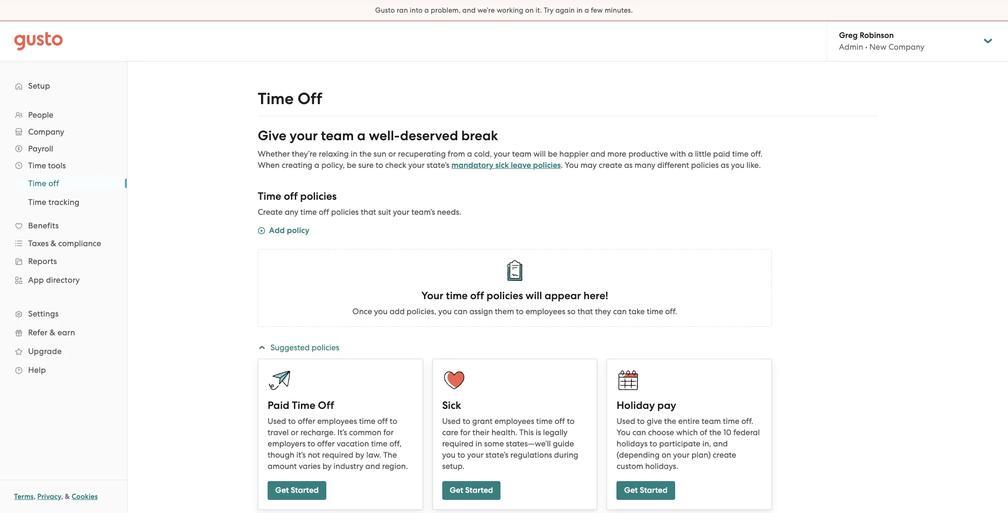 Task type: describe. For each thing, give the bounding box(es) containing it.
not
[[308, 451, 320, 460]]

terms link
[[14, 493, 34, 502]]

2 vertical spatial &
[[65, 493, 70, 502]]

used for holiday pay
[[617, 417, 636, 427]]

it's
[[297, 451, 306, 460]]

sure
[[358, 161, 374, 170]]

give
[[647, 417, 663, 427]]

time right take
[[647, 307, 664, 317]]

to up off, on the left bottom
[[390, 417, 398, 427]]

1 vertical spatial that
[[578, 307, 593, 317]]

create inside used to give the entire team time off. you can choose which of the 10 federal holidays to participate in, and (depending on your plan) create custom holidays.
[[713, 451, 737, 460]]

a left policy,
[[315, 161, 320, 170]]

terms , privacy , & cookies
[[14, 493, 98, 502]]

get started for paid time off
[[275, 486, 319, 496]]

you inside 'mandatory sick leave policies . you may create as many different policies as you like.'
[[731, 161, 745, 170]]

we're
[[478, 6, 495, 15]]

& for compliance
[[51, 239, 56, 248]]

your down recuperating
[[408, 161, 425, 170]]

upgrade link
[[9, 343, 117, 360]]

privacy link
[[37, 493, 61, 502]]

team's
[[412, 208, 435, 217]]

participate
[[660, 440, 701, 449]]

team inside whether they're relaxing in the sun or recuperating from a cold, your team will be happier and more productive with a little paid time off. when creating a policy, be sure to check your state's
[[512, 149, 532, 159]]

employers
[[268, 440, 306, 449]]

and left we're
[[463, 6, 476, 15]]

.
[[561, 161, 563, 170]]

entire
[[679, 417, 700, 427]]

2 , from the left
[[61, 493, 63, 502]]

on inside used to give the entire team time off. you can choose which of the 10 federal holidays to participate in, and (depending on your plan) create custom holidays.
[[662, 451, 672, 460]]

give your team a well-deserved break
[[258, 128, 498, 144]]

gusto
[[375, 6, 395, 15]]

list containing time off
[[0, 174, 127, 212]]

used for paid time off
[[268, 417, 286, 427]]

once you add policies, you can assign them to employees so that they can take time off.
[[353, 307, 678, 317]]

list containing people
[[0, 107, 127, 380]]

will inside whether they're relaxing in the sun or recuperating from a cold, your team will be happier and more productive with a little paid time off. when creating a policy, be sure to check your state's
[[534, 149, 546, 159]]

suggested policies
[[271, 343, 339, 353]]

to right them
[[516, 307, 524, 317]]

time for time off policies create any time off policies that suit your team's needs.
[[258, 190, 281, 203]]

you inside 'mandatory sick leave policies . you may create as many different policies as you like.'
[[565, 161, 579, 170]]

give
[[258, 128, 287, 144]]

used for sick
[[442, 417, 461, 427]]

gusto navigation element
[[0, 62, 127, 395]]

app directory
[[28, 276, 80, 285]]

company inside the greg robinson admin • new company
[[889, 42, 925, 52]]

settings
[[28, 310, 59, 319]]

started for paid time off
[[291, 486, 319, 496]]

and inside the used to offer employees time off to travel or recharge. it's common for employers to offer vacation time off, though it's not required by law. the amount varies by industry and region.
[[366, 462, 380, 472]]

required inside the used to grant employees time off to care for their health. this is legally required in some states—we'll guide you to your state's regulations during setup.
[[442, 440, 474, 449]]

into
[[410, 6, 423, 15]]

1 horizontal spatial can
[[613, 307, 627, 317]]

& for earn
[[50, 328, 55, 338]]

time up common
[[359, 417, 376, 427]]

for inside the used to grant employees time off to care for their health. this is legally required in some states—we'll guide you to your state's regulations during setup.
[[460, 428, 471, 438]]

policies inside tab
[[312, 343, 339, 353]]

amount
[[268, 462, 297, 472]]

policies up them
[[487, 290, 523, 303]]

people button
[[9, 107, 117, 124]]

break
[[462, 128, 498, 144]]

that inside time off policies create any time off policies that suit your team's needs.
[[361, 208, 376, 217]]

employees for paid time off
[[317, 417, 357, 427]]

policies left suit
[[331, 208, 359, 217]]

1 , from the left
[[34, 493, 36, 502]]

(depending
[[617, 451, 660, 460]]

required inside the used to offer employees time off to travel or recharge. it's common for employers to offer vacation time off, though it's not required by law. the amount varies by industry and region.
[[322, 451, 354, 460]]

get started for sick
[[450, 486, 493, 496]]

1 vertical spatial off.
[[666, 307, 678, 317]]

off. inside whether they're relaxing in the sun or recuperating from a cold, your team will be happier and more productive with a little paid time off. when creating a policy, be sure to check your state's
[[751, 149, 763, 159]]

greg
[[839, 31, 858, 40]]

company inside company dropdown button
[[28, 127, 64, 137]]

your inside used to give the entire team time off. you can choose which of the 10 federal holidays to participate in, and (depending on your plan) create custom holidays.
[[673, 451, 690, 460]]

get started for holiday pay
[[624, 486, 668, 496]]

2 horizontal spatial in
[[577, 6, 583, 15]]

here!
[[584, 290, 609, 303]]

a right into
[[425, 6, 429, 15]]

off up assign
[[470, 290, 484, 303]]

employees down appear
[[526, 307, 566, 317]]

1 horizontal spatial offer
[[317, 440, 335, 449]]

time tracking
[[28, 198, 80, 207]]

refer
[[28, 328, 48, 338]]

the
[[383, 451, 397, 460]]

in,
[[703, 440, 711, 449]]

refer & earn
[[28, 328, 75, 338]]

time right 'paid'
[[292, 400, 316, 412]]

few
[[591, 6, 603, 15]]

industry
[[334, 462, 364, 472]]

tracking
[[49, 198, 80, 207]]

you inside used to give the entire team time off. you can choose which of the 10 federal holidays to participate in, and (depending on your plan) create custom holidays.
[[617, 428, 631, 438]]

time off link
[[17, 175, 117, 192]]

0 horizontal spatial on
[[525, 6, 534, 15]]

cookies button
[[72, 492, 98, 503]]

state's inside whether they're relaxing in the sun or recuperating from a cold, your team will be happier and more productive with a little paid time off. when creating a policy, be sure to check your state's
[[427, 161, 450, 170]]

in inside whether they're relaxing in the sun or recuperating from a cold, your team will be happier and more productive with a little paid time off. when creating a policy, be sure to check your state's
[[351, 149, 358, 159]]

directory
[[46, 276, 80, 285]]

time tools button
[[9, 157, 117, 174]]

started for sick
[[465, 486, 493, 496]]

payroll button
[[9, 140, 117, 157]]

region.
[[382, 462, 408, 472]]

time off
[[28, 179, 59, 188]]

off. inside used to give the entire team time off. you can choose which of the 10 federal holidays to participate in, and (depending on your plan) create custom holidays.
[[742, 417, 754, 427]]

time off policies create any time off policies that suit your team's needs.
[[258, 190, 462, 217]]

settings link
[[9, 306, 117, 323]]

they
[[595, 307, 611, 317]]

to left 'grant'
[[463, 417, 471, 427]]

needs.
[[437, 208, 462, 217]]

ran
[[397, 6, 408, 15]]

or inside the used to offer employees time off to travel or recharge. it's common for employers to offer vacation time off, though it's not required by law. the amount varies by industry and region.
[[291, 428, 299, 438]]

policies inside 'mandatory sick leave policies . you may create as many different policies as you like.'
[[691, 161, 719, 170]]

suggested
[[271, 343, 310, 353]]

2 as from the left
[[721, 161, 729, 170]]

0 vertical spatial team
[[321, 128, 354, 144]]

1 vertical spatial by
[[323, 462, 332, 472]]

0 vertical spatial be
[[548, 149, 558, 159]]

compliance
[[58, 239, 101, 248]]

to up not
[[308, 440, 315, 449]]

a up mandatory
[[467, 149, 472, 159]]

holidays
[[617, 440, 648, 449]]

time for time tools
[[28, 161, 46, 171]]

your inside time off policies create any time off policies that suit your team's needs.
[[393, 208, 410, 217]]

team inside used to give the entire team time off. you can choose which of the 10 federal holidays to participate in, and (depending on your plan) create custom holidays.
[[702, 417, 721, 427]]

admin
[[839, 42, 864, 52]]

care
[[442, 428, 459, 438]]

setup link
[[9, 78, 117, 94]]

time tools
[[28, 161, 66, 171]]

sick
[[442, 400, 461, 412]]

creating
[[282, 161, 313, 170]]

to up legally
[[567, 417, 575, 427]]

to down choose
[[650, 440, 658, 449]]

help
[[28, 366, 46, 375]]

take
[[629, 307, 645, 317]]

working
[[497, 6, 524, 15]]

with
[[670, 149, 686, 159]]

for inside the used to offer employees time off to travel or recharge. it's common for employers to offer vacation time off, though it's not required by law. the amount varies by industry and region.
[[384, 428, 394, 438]]

terms
[[14, 493, 34, 502]]

0 vertical spatial off
[[298, 89, 322, 109]]

common
[[349, 428, 382, 438]]

get for paid time off
[[275, 486, 289, 496]]

their
[[473, 428, 490, 438]]

may
[[581, 161, 597, 170]]

varies
[[299, 462, 321, 472]]

you down your
[[439, 307, 452, 317]]

time for time tracking
[[28, 198, 46, 207]]

choose
[[648, 428, 675, 438]]

so
[[568, 307, 576, 317]]

time off
[[258, 89, 322, 109]]

create inside 'mandatory sick leave policies . you may create as many different policies as you like.'
[[599, 161, 623, 170]]

or inside whether they're relaxing in the sun or recuperating from a cold, your team will be happier and more productive with a little paid time off. when creating a policy, be sure to check your state's
[[389, 149, 396, 159]]

off,
[[390, 440, 402, 449]]



Task type: locate. For each thing, give the bounding box(es) containing it.
0 horizontal spatial get
[[275, 486, 289, 496]]

create
[[599, 161, 623, 170], [713, 451, 737, 460]]

started for holiday pay
[[640, 486, 668, 496]]

used up "travel"
[[268, 417, 286, 427]]

check
[[385, 161, 406, 170]]

used to give the entire team time off. you can choose which of the 10 federal holidays to participate in, and (depending on your plan) create custom holidays.
[[617, 417, 760, 472]]

1 vertical spatial create
[[713, 451, 737, 460]]

employees for sick
[[495, 417, 535, 427]]

off right any
[[319, 208, 329, 217]]

in right again
[[577, 6, 583, 15]]

0 vertical spatial on
[[525, 6, 534, 15]]

2 horizontal spatial team
[[702, 417, 721, 427]]

a left well-
[[357, 128, 366, 144]]

2 used from the left
[[442, 417, 461, 427]]

once
[[353, 307, 372, 317]]

0 horizontal spatial as
[[625, 161, 633, 170]]

1 vertical spatial &
[[50, 328, 55, 338]]

company
[[889, 42, 925, 52], [28, 127, 64, 137]]

on left it.
[[525, 6, 534, 15]]

1 vertical spatial you
[[617, 428, 631, 438]]

holiday
[[617, 400, 655, 412]]

0 vertical spatial the
[[360, 149, 372, 159]]

10
[[724, 428, 732, 438]]

0 vertical spatial or
[[389, 149, 396, 159]]

used inside the used to offer employees time off to travel or recharge. it's common for employers to offer vacation time off, though it's not required by law. the amount varies by industry and region.
[[268, 417, 286, 427]]

0 horizontal spatial required
[[322, 451, 354, 460]]

time up 'like.' on the right top
[[733, 149, 749, 159]]

get for holiday pay
[[624, 486, 638, 496]]

time
[[258, 89, 294, 109], [28, 161, 46, 171], [28, 179, 46, 188], [258, 190, 281, 203], [28, 198, 46, 207], [292, 400, 316, 412]]

1 horizontal spatial be
[[548, 149, 558, 159]]

paid
[[268, 400, 289, 412]]

1 vertical spatial in
[[351, 149, 358, 159]]

1 as from the left
[[625, 161, 633, 170]]

add policy
[[269, 226, 310, 236]]

2 get started from the left
[[450, 486, 493, 496]]

1 horizontal spatial get
[[450, 486, 464, 496]]

suggested policies tab
[[256, 337, 772, 359]]

state's inside the used to grant employees time off to care for their health. this is legally required in some states—we'll guide you to your state's regulations during setup.
[[486, 451, 509, 460]]

policies right suggested
[[312, 343, 339, 353]]

off. up 'like.' on the right top
[[751, 149, 763, 159]]

get down amount
[[275, 486, 289, 496]]

mandatory sick leave policies . you may create as many different policies as you like.
[[452, 161, 761, 171]]

time for time off
[[28, 179, 46, 188]]

your right suit
[[393, 208, 410, 217]]

time up law.
[[371, 440, 388, 449]]

required up industry
[[322, 451, 354, 460]]

time down time off
[[28, 198, 46, 207]]

2 get from the left
[[450, 486, 464, 496]]

& right taxes
[[51, 239, 56, 248]]

taxes & compliance button
[[9, 235, 117, 252]]

1 horizontal spatial on
[[662, 451, 672, 460]]

off. up "federal"
[[742, 417, 754, 427]]

time inside dropdown button
[[28, 161, 46, 171]]

0 horizontal spatial can
[[454, 307, 468, 317]]

well-
[[369, 128, 400, 144]]

can left assign
[[454, 307, 468, 317]]

0 horizontal spatial state's
[[427, 161, 450, 170]]

time down time tools
[[28, 179, 46, 188]]

used down holiday
[[617, 417, 636, 427]]

get for sick
[[450, 486, 464, 496]]

0 horizontal spatial you
[[565, 161, 579, 170]]

2 horizontal spatial get started
[[624, 486, 668, 496]]

1 horizontal spatial as
[[721, 161, 729, 170]]

1 list from the top
[[0, 107, 127, 380]]

to up setup.
[[458, 451, 465, 460]]

be left sure
[[347, 161, 356, 170]]

1 horizontal spatial the
[[664, 417, 677, 427]]

when
[[258, 161, 280, 170]]

or up the "employers"
[[291, 428, 299, 438]]

0 horizontal spatial the
[[360, 149, 372, 159]]

you up holidays
[[617, 428, 631, 438]]

your
[[422, 290, 444, 303]]

a left few
[[585, 6, 589, 15]]

for
[[384, 428, 394, 438], [460, 428, 471, 438]]

to left "give"
[[637, 417, 645, 427]]

that right so
[[578, 307, 593, 317]]

time inside time off policies create any time off policies that suit your team's needs.
[[301, 208, 317, 217]]

new
[[870, 42, 887, 52]]

on up holidays.
[[662, 451, 672, 460]]

0 horizontal spatial or
[[291, 428, 299, 438]]

used up care
[[442, 417, 461, 427]]

company right new
[[889, 42, 925, 52]]

arrow right image
[[256, 344, 268, 352]]

employees up it's
[[317, 417, 357, 427]]

states—we'll
[[506, 440, 551, 449]]

be left happier
[[548, 149, 558, 159]]

0 vertical spatial that
[[361, 208, 376, 217]]

time inside used to give the entire team time off. you can choose which of the 10 federal holidays to participate in, and (depending on your plan) create custom holidays.
[[723, 417, 740, 427]]

0 horizontal spatial that
[[361, 208, 376, 217]]

get started down setup.
[[450, 486, 493, 496]]

1 horizontal spatial by
[[355, 451, 365, 460]]

reports link
[[9, 253, 117, 270]]

as down the 'more'
[[625, 161, 633, 170]]

off up legally
[[555, 417, 565, 427]]

1 vertical spatial team
[[512, 149, 532, 159]]

off inside the gusto navigation element
[[49, 179, 59, 188]]

1 vertical spatial offer
[[317, 440, 335, 449]]

plan)
[[692, 451, 711, 460]]

problem,
[[431, 6, 461, 15]]

1 used from the left
[[268, 417, 286, 427]]

as
[[625, 161, 633, 170], [721, 161, 729, 170]]

from
[[448, 149, 465, 159]]

2 for from the left
[[460, 428, 471, 438]]

team up leave
[[512, 149, 532, 159]]

1 vertical spatial off
[[318, 400, 334, 412]]

1 vertical spatial required
[[322, 451, 354, 460]]

off inside the used to grant employees time off to care for their health. this is legally required in some states—we'll guide you to your state's regulations during setup.
[[555, 417, 565, 427]]

home image
[[14, 32, 63, 50]]

time tracking link
[[17, 194, 117, 211]]

the
[[360, 149, 372, 159], [664, 417, 677, 427], [710, 428, 722, 438]]

and up 'mandatory sick leave policies . you may create as many different policies as you like.'
[[591, 149, 606, 159]]

3 get started from the left
[[624, 486, 668, 496]]

& left earn
[[50, 328, 55, 338]]

1 get from the left
[[275, 486, 289, 496]]

0 vertical spatial off.
[[751, 149, 763, 159]]

to up "travel"
[[288, 417, 296, 427]]

employees inside the used to offer employees time off to travel or recharge. it's common for employers to offer vacation time off, though it's not required by law. the amount varies by industry and region.
[[317, 417, 357, 427]]

your up "they're"
[[290, 128, 318, 144]]

policies,
[[407, 307, 437, 317]]

1 vertical spatial on
[[662, 451, 672, 460]]

0 vertical spatial will
[[534, 149, 546, 159]]

time right any
[[301, 208, 317, 217]]

app directory link
[[9, 272, 117, 289]]

for right care
[[460, 428, 471, 438]]

0 horizontal spatial offer
[[298, 417, 315, 427]]

1 horizontal spatial required
[[442, 440, 474, 449]]

0 horizontal spatial in
[[351, 149, 358, 159]]

and inside used to give the entire team time off. you can choose which of the 10 federal holidays to participate in, and (depending on your plan) create custom holidays.
[[713, 440, 728, 449]]

0 vertical spatial &
[[51, 239, 56, 248]]

team up of
[[702, 417, 721, 427]]

get started down varies
[[275, 486, 319, 496]]

1 vertical spatial or
[[291, 428, 299, 438]]

1 horizontal spatial you
[[617, 428, 631, 438]]

2 horizontal spatial started
[[640, 486, 668, 496]]

1 vertical spatial will
[[526, 290, 542, 303]]

0 horizontal spatial for
[[384, 428, 394, 438]]

holiday pay
[[617, 400, 677, 412]]

sun
[[374, 149, 387, 159]]

appear
[[545, 290, 581, 303]]

in down their
[[476, 440, 482, 449]]

assign
[[470, 307, 493, 317]]

you inside the used to grant employees time off to care for their health. this is legally required in some states—we'll guide you to your state's regulations during setup.
[[442, 451, 456, 460]]

1 started from the left
[[291, 486, 319, 496]]

recuperating
[[398, 149, 446, 159]]

used inside used to give the entire team time off. you can choose which of the 10 federal holidays to participate in, and (depending on your plan) create custom holidays.
[[617, 417, 636, 427]]

offer down 'recharge.'
[[317, 440, 335, 449]]

team up 'relaxing'
[[321, 128, 354, 144]]

mandatory sick leave policies link
[[452, 161, 561, 171]]

used to offer employees time off to travel or recharge. it's common for employers to offer vacation time off, though it's not required by law. the amount varies by industry and region.
[[268, 417, 408, 472]]

off. right take
[[666, 307, 678, 317]]

health.
[[492, 428, 518, 438]]

whether they're relaxing in the sun or recuperating from a cold, your team will be happier and more productive with a little paid time off. when creating a policy, be sure to check your state's
[[258, 149, 763, 170]]

help link
[[9, 362, 117, 379]]

state's down some
[[486, 451, 509, 460]]

legally
[[543, 428, 568, 438]]

1 horizontal spatial that
[[578, 307, 593, 317]]

and down law.
[[366, 462, 380, 472]]

employees inside the used to grant employees time off to care for their health. this is legally required in some states—we'll guide you to your state's regulations during setup.
[[495, 417, 535, 427]]

•
[[866, 42, 868, 52]]

1 horizontal spatial get started
[[450, 486, 493, 496]]

some
[[484, 440, 504, 449]]

holidays.
[[646, 462, 679, 472]]

, left privacy "link"
[[34, 493, 36, 502]]

1 horizontal spatial company
[[889, 42, 925, 52]]

0 horizontal spatial by
[[323, 462, 332, 472]]

add policy button
[[258, 225, 310, 238]]

minutes.
[[605, 6, 633, 15]]

that
[[361, 208, 376, 217], [578, 307, 593, 317]]

3 started from the left
[[640, 486, 668, 496]]

setup.
[[442, 462, 465, 472]]

happier
[[560, 149, 589, 159]]

0 horizontal spatial company
[[28, 127, 64, 137]]

by right varies
[[323, 462, 332, 472]]

your inside the used to grant employees time off to care for their health. this is legally required in some states—we'll guide you to your state's regulations during setup.
[[467, 451, 484, 460]]

1 vertical spatial the
[[664, 417, 677, 427]]

policies down policy,
[[300, 190, 337, 203]]

grant
[[472, 417, 493, 427]]

can right 'they'
[[613, 307, 627, 317]]

travel
[[268, 428, 289, 438]]

started
[[291, 486, 319, 496], [465, 486, 493, 496], [640, 486, 668, 496]]

used to grant employees time off to care for their health. this is legally required in some states—we'll guide you to your state's regulations during setup.
[[442, 417, 579, 472]]

1 horizontal spatial used
[[442, 417, 461, 427]]

0 vertical spatial by
[[355, 451, 365, 460]]

time up give
[[258, 89, 294, 109]]

can inside used to give the entire team time off. you can choose which of the 10 federal holidays to participate in, and (depending on your plan) create custom holidays.
[[633, 428, 646, 438]]

module__icon___go7vc image
[[258, 227, 265, 235]]

off
[[298, 89, 322, 109], [318, 400, 334, 412]]

vacation
[[337, 440, 369, 449]]

create down the 'more'
[[599, 161, 623, 170]]

suit
[[378, 208, 391, 217]]

whether
[[258, 149, 290, 159]]

get started down holidays.
[[624, 486, 668, 496]]

0 vertical spatial offer
[[298, 417, 315, 427]]

custom
[[617, 462, 644, 472]]

privacy
[[37, 493, 61, 502]]

,
[[34, 493, 36, 502], [61, 493, 63, 502]]

offer up 'recharge.'
[[298, 417, 315, 427]]

2 horizontal spatial used
[[617, 417, 636, 427]]

0 vertical spatial company
[[889, 42, 925, 52]]

0 horizontal spatial team
[[321, 128, 354, 144]]

time inside the used to grant employees time off to care for their health. this is legally required in some states—we'll guide you to your state's regulations during setup.
[[536, 417, 553, 427]]

0 vertical spatial you
[[565, 161, 579, 170]]

0 horizontal spatial started
[[291, 486, 319, 496]]

though
[[268, 451, 295, 460]]

time inside time off policies create any time off policies that suit your team's needs.
[[258, 190, 281, 203]]

like.
[[747, 161, 761, 170]]

0 horizontal spatial used
[[268, 417, 286, 427]]

0 horizontal spatial be
[[347, 161, 356, 170]]

get down setup.
[[450, 486, 464, 496]]

0 vertical spatial create
[[599, 161, 623, 170]]

required
[[442, 440, 474, 449], [322, 451, 354, 460]]

employees up health.
[[495, 417, 535, 427]]

3 used from the left
[[617, 417, 636, 427]]

the inside whether they're relaxing in the sun or recuperating from a cold, your team will be happier and more productive with a little paid time off. when creating a policy, be sure to check your state's
[[360, 149, 372, 159]]

1 horizontal spatial state's
[[486, 451, 509, 460]]

by
[[355, 451, 365, 460], [323, 462, 332, 472]]

off up any
[[284, 190, 298, 203]]

2 vertical spatial the
[[710, 428, 722, 438]]

time for time off
[[258, 89, 294, 109]]

reports
[[28, 257, 57, 266]]

1 horizontal spatial in
[[476, 440, 482, 449]]

list
[[0, 107, 127, 380], [0, 174, 127, 212]]

2 started from the left
[[465, 486, 493, 496]]

2 horizontal spatial can
[[633, 428, 646, 438]]

you left add
[[374, 307, 388, 317]]

2 horizontal spatial get
[[624, 486, 638, 496]]

taxes & compliance
[[28, 239, 101, 248]]

in inside the used to grant employees time off to care for their health. this is legally required in some states—we'll guide you to your state's regulations during setup.
[[476, 440, 482, 449]]

1 vertical spatial company
[[28, 127, 64, 137]]

app
[[28, 276, 44, 285]]

create down 10
[[713, 451, 737, 460]]

will left happier
[[534, 149, 546, 159]]

for up off, on the left bottom
[[384, 428, 394, 438]]

off inside the used to offer employees time off to travel or recharge. it's common for employers to offer vacation time off, though it's not required by law. the amount varies by industry and region.
[[378, 417, 388, 427]]

be
[[548, 149, 558, 159], [347, 161, 356, 170]]

time up create
[[258, 190, 281, 203]]

0 horizontal spatial ,
[[34, 493, 36, 502]]

productive
[[629, 149, 668, 159]]

1 get started from the left
[[275, 486, 319, 496]]

them
[[495, 307, 514, 317]]

1 horizontal spatial for
[[460, 428, 471, 438]]

the up choose
[[664, 417, 677, 427]]

policies right leave
[[533, 161, 561, 171]]

will up once you add policies, you can assign them to employees so that they can take time off.
[[526, 290, 542, 303]]

upgrade
[[28, 347, 62, 357]]

your down participate at right
[[673, 451, 690, 460]]

your up the sick
[[494, 149, 510, 159]]

pay
[[658, 400, 677, 412]]

it's
[[338, 428, 347, 438]]

2 list from the top
[[0, 174, 127, 212]]

leave
[[511, 161, 531, 171]]

used inside the used to grant employees time off to care for their health. this is legally required in some states—we'll guide you to your state's regulations during setup.
[[442, 417, 461, 427]]

& left cookies
[[65, 493, 70, 502]]

1 horizontal spatial team
[[512, 149, 532, 159]]

state's down recuperating
[[427, 161, 450, 170]]

policy,
[[322, 161, 345, 170]]

a right with
[[688, 149, 693, 159]]

the up sure
[[360, 149, 372, 159]]

sick
[[496, 161, 509, 171]]

any
[[285, 208, 299, 217]]

get
[[275, 486, 289, 496], [450, 486, 464, 496], [624, 486, 638, 496]]

as down "paid"
[[721, 161, 729, 170]]

off down tools
[[49, 179, 59, 188]]

little
[[695, 149, 712, 159]]

payroll
[[28, 144, 53, 154]]

to inside whether they're relaxing in the sun or recuperating from a cold, your team will be happier and more productive with a little paid time off. when creating a policy, be sure to check your state's
[[376, 161, 383, 170]]

1 vertical spatial state's
[[486, 451, 509, 460]]

2 vertical spatial off.
[[742, 417, 754, 427]]

0 vertical spatial state's
[[427, 161, 450, 170]]

& inside dropdown button
[[51, 239, 56, 248]]

0 vertical spatial required
[[442, 440, 474, 449]]

1 vertical spatial be
[[347, 161, 356, 170]]

2 vertical spatial in
[[476, 440, 482, 449]]

0 vertical spatial in
[[577, 6, 583, 15]]

this
[[520, 428, 534, 438]]

to
[[376, 161, 383, 170], [516, 307, 524, 317], [288, 417, 296, 427], [390, 417, 398, 427], [463, 417, 471, 427], [567, 417, 575, 427], [637, 417, 645, 427], [308, 440, 315, 449], [650, 440, 658, 449], [458, 451, 465, 460]]

law.
[[367, 451, 382, 460]]

you right .
[[565, 161, 579, 170]]

paid
[[713, 149, 731, 159]]

time inside whether they're relaxing in the sun or recuperating from a cold, your team will be happier and more productive with a little paid time off. when creating a policy, be sure to check your state's
[[733, 149, 749, 159]]

by down vacation
[[355, 451, 365, 460]]

company button
[[9, 124, 117, 140]]

1 horizontal spatial or
[[389, 149, 396, 159]]

time right your
[[446, 290, 468, 303]]

your down their
[[467, 451, 484, 460]]

you left 'like.' on the right top
[[731, 161, 745, 170]]

3 get from the left
[[624, 486, 638, 496]]

0 horizontal spatial create
[[599, 161, 623, 170]]

time up 10
[[723, 417, 740, 427]]

you up setup.
[[442, 451, 456, 460]]

and inside whether they're relaxing in the sun or recuperating from a cold, your team will be happier and more productive with a little paid time off. when creating a policy, be sure to check your state's
[[591, 149, 606, 159]]

company down people
[[28, 127, 64, 137]]

or up check
[[389, 149, 396, 159]]

2 horizontal spatial the
[[710, 428, 722, 438]]

1 for from the left
[[384, 428, 394, 438]]

2 vertical spatial team
[[702, 417, 721, 427]]

1 horizontal spatial create
[[713, 451, 737, 460]]

to down sun
[[376, 161, 383, 170]]

policies down "little"
[[691, 161, 719, 170]]

1 horizontal spatial ,
[[61, 493, 63, 502]]

can up holidays
[[633, 428, 646, 438]]

1 horizontal spatial started
[[465, 486, 493, 496]]

off up common
[[378, 417, 388, 427]]

they're
[[292, 149, 317, 159]]

0 horizontal spatial get started
[[275, 486, 319, 496]]



Task type: vqa. For each thing, say whether or not it's contained in the screenshot.
"mandatory sick leave policies . You may create as many different policies as you like."
yes



